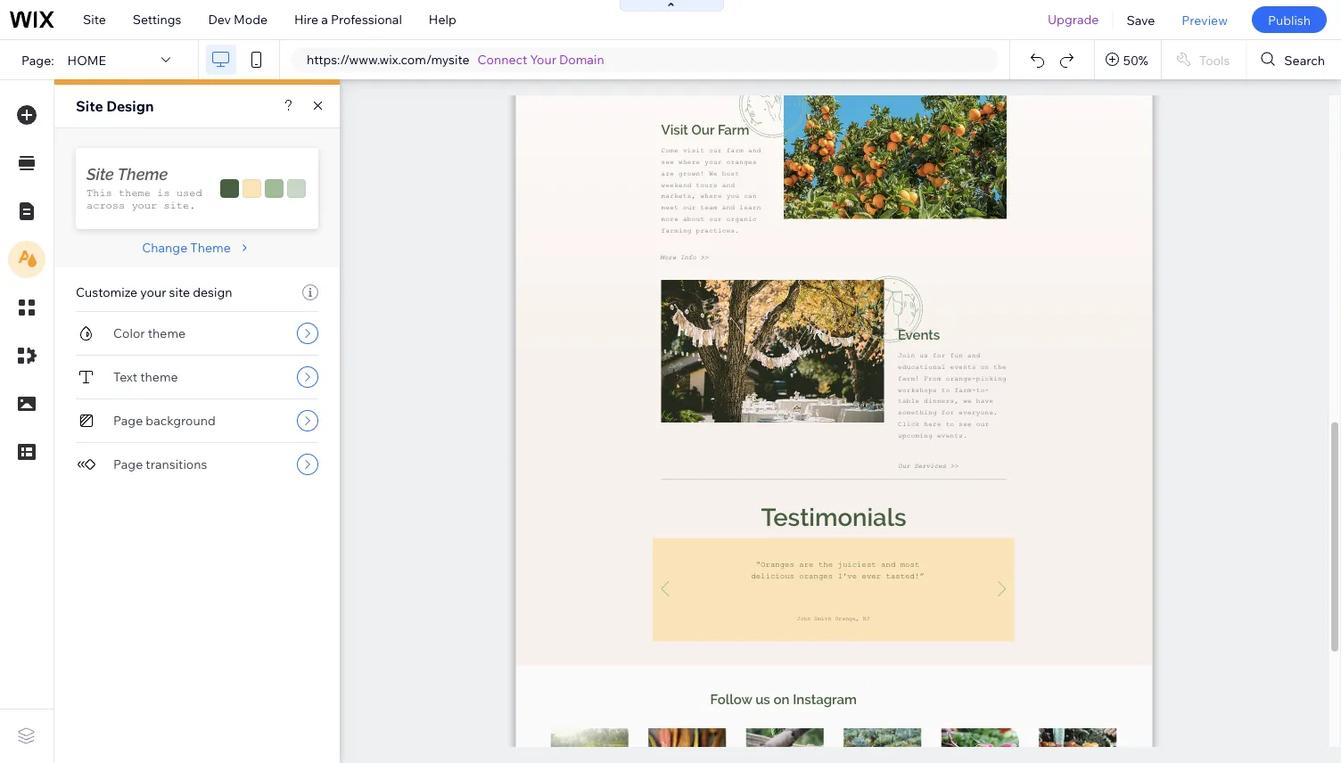 Task type: locate. For each thing, give the bounding box(es) containing it.
your left 'site.'
[[131, 199, 157, 211]]

change theme button
[[142, 240, 252, 256]]

2 page from the top
[[113, 457, 143, 472]]

customize your site design
[[76, 285, 232, 300]]

theme for change
[[190, 240, 231, 256]]

mode
[[234, 12, 268, 27]]

50%
[[1124, 52, 1149, 68]]

theme inside site theme this theme is used across your site.
[[117, 165, 168, 184]]

site
[[83, 12, 106, 27], [76, 97, 103, 115], [87, 165, 114, 184]]

theme for color theme
[[148, 326, 186, 341]]

preview button
[[1169, 0, 1241, 39]]

across
[[87, 199, 125, 211]]

domain
[[559, 52, 604, 67]]

site left design
[[76, 97, 103, 115]]

theme right color
[[148, 326, 186, 341]]

site for theme
[[87, 165, 114, 184]]

0 vertical spatial site
[[83, 12, 106, 27]]

your left site
[[140, 285, 166, 300]]

1 vertical spatial theme
[[190, 240, 231, 256]]

hire
[[294, 12, 319, 27]]

0 horizontal spatial theme
[[117, 165, 168, 184]]

2 vertical spatial theme
[[140, 369, 178, 385]]

help
[[429, 12, 456, 27]]

site inside site theme this theme is used across your site.
[[87, 165, 114, 184]]

theme right text
[[140, 369, 178, 385]]

1 vertical spatial page
[[113, 457, 143, 472]]

this
[[87, 187, 112, 200]]

0 vertical spatial your
[[131, 199, 157, 211]]

theme
[[119, 187, 151, 200], [148, 326, 186, 341], [140, 369, 178, 385]]

page left transitions
[[113, 457, 143, 472]]

theme
[[117, 165, 168, 184], [190, 240, 231, 256]]

0 vertical spatial page
[[113, 413, 143, 429]]

theme inside button
[[190, 240, 231, 256]]

1 horizontal spatial theme
[[190, 240, 231, 256]]

0 vertical spatial theme
[[117, 165, 168, 184]]

publish
[[1268, 12, 1311, 27]]

page down text
[[113, 413, 143, 429]]

a
[[321, 12, 328, 27]]

theme inside site theme this theme is used across your site.
[[119, 187, 151, 200]]

page background
[[113, 413, 216, 429]]

2 vertical spatial site
[[87, 165, 114, 184]]

1 vertical spatial theme
[[148, 326, 186, 341]]

page for page background
[[113, 413, 143, 429]]

site for design
[[76, 97, 103, 115]]

used
[[176, 187, 202, 200]]

theme up design
[[190, 240, 231, 256]]

your
[[131, 199, 157, 211], [140, 285, 166, 300]]

site up home
[[83, 12, 106, 27]]

theme up is
[[117, 165, 168, 184]]

0 vertical spatial theme
[[119, 187, 151, 200]]

change
[[142, 240, 188, 256]]

design
[[106, 97, 154, 115]]

dev
[[208, 12, 231, 27]]

tools button
[[1162, 40, 1246, 79]]

your inside site theme this theme is used across your site.
[[131, 199, 157, 211]]

page
[[113, 413, 143, 429], [113, 457, 143, 472]]

1 vertical spatial site
[[76, 97, 103, 115]]

tools
[[1200, 52, 1230, 68]]

theme left is
[[119, 187, 151, 200]]

1 page from the top
[[113, 413, 143, 429]]

page for page transitions
[[113, 457, 143, 472]]

search
[[1285, 52, 1325, 68]]

hire a professional
[[294, 12, 402, 27]]

site
[[169, 285, 190, 300]]

text
[[113, 369, 137, 385]]

site up the this
[[87, 165, 114, 184]]



Task type: describe. For each thing, give the bounding box(es) containing it.
color theme
[[113, 326, 186, 341]]

save
[[1127, 12, 1155, 27]]

dev mode
[[208, 12, 268, 27]]

site.
[[164, 199, 196, 211]]

site design
[[76, 97, 154, 115]]

50% button
[[1095, 40, 1161, 79]]

customize
[[76, 285, 137, 300]]

connect
[[478, 52, 527, 67]]

upgrade
[[1048, 12, 1099, 27]]

https://www.wix.com/mysite
[[307, 52, 470, 67]]

search button
[[1247, 40, 1341, 79]]

transitions
[[146, 457, 207, 472]]

preview
[[1182, 12, 1228, 27]]

change theme
[[142, 240, 231, 256]]

site theme this theme is used across your site.
[[87, 165, 202, 211]]

page transitions
[[113, 457, 207, 472]]

https://www.wix.com/mysite connect your domain
[[307, 52, 604, 67]]

home
[[67, 52, 106, 68]]

design
[[193, 285, 232, 300]]

publish button
[[1252, 6, 1327, 33]]

is
[[157, 187, 170, 200]]

1 vertical spatial your
[[140, 285, 166, 300]]

settings
[[133, 12, 181, 27]]

theme for text theme
[[140, 369, 178, 385]]

save button
[[1113, 0, 1169, 39]]

professional
[[331, 12, 402, 27]]

text theme
[[113, 369, 178, 385]]

color
[[113, 326, 145, 341]]

background
[[146, 413, 216, 429]]

theme for site
[[117, 165, 168, 184]]

your
[[530, 52, 556, 67]]



Task type: vqa. For each thing, say whether or not it's contained in the screenshot.
The & to the bottom
no



